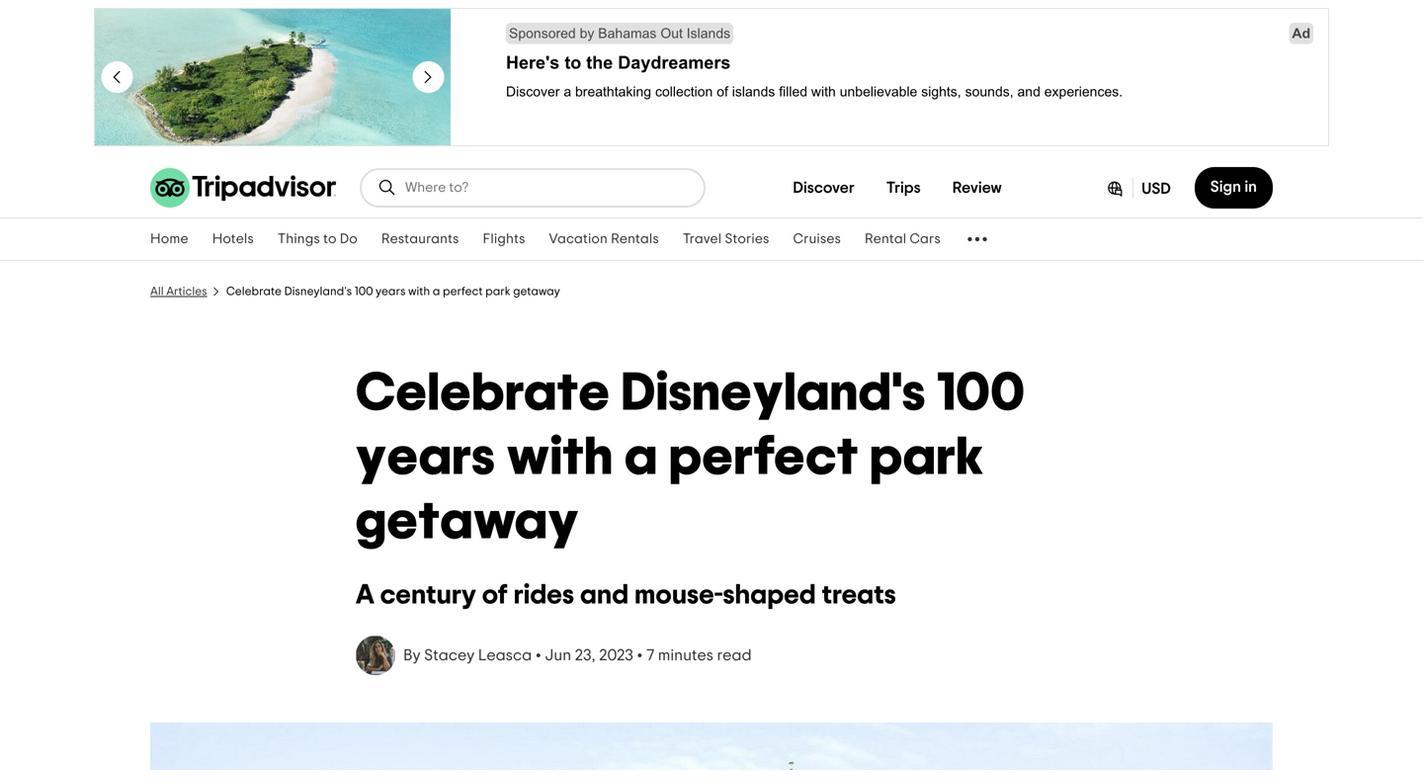 Task type: vqa. For each thing, say whether or not it's contained in the screenshot.
'Carolina'
no



Task type: describe. For each thing, give the bounding box(es) containing it.
1 vertical spatial years
[[356, 432, 496, 485]]

trips button
[[871, 168, 937, 208]]

discover button
[[778, 168, 871, 208]]

home link
[[138, 219, 200, 260]]

things to do link
[[266, 219, 370, 260]]

0 horizontal spatial celebrate
[[226, 286, 282, 298]]

mouse-
[[635, 581, 723, 609]]

1 horizontal spatial park
[[870, 432, 984, 485]]

vacation rentals link
[[537, 219, 671, 260]]

rental
[[865, 232, 907, 246]]

0 vertical spatial celebrate disneyland's 100 years with a perfect park getaway
[[226, 286, 560, 298]]

1 vertical spatial 100
[[938, 367, 1026, 421]]

Search search field
[[405, 179, 688, 197]]

leasca
[[478, 648, 532, 663]]

0 vertical spatial years
[[376, 286, 406, 298]]

a
[[356, 581, 374, 609]]

stacey leasca image
[[356, 636, 395, 675]]

jun 23, 2023 • 7 minutes read
[[545, 648, 752, 663]]

trips
[[887, 180, 921, 196]]

rental cars link
[[853, 219, 953, 260]]

0 vertical spatial park
[[486, 286, 511, 298]]

advertisement region
[[0, 8, 1424, 150]]

review
[[953, 180, 1002, 196]]

vacation
[[549, 232, 608, 246]]

jun
[[545, 648, 572, 663]]

usd button
[[1090, 167, 1187, 209]]

flights link
[[471, 219, 537, 260]]

minutes
[[658, 648, 714, 663]]

articles
[[166, 286, 207, 298]]

•
[[637, 648, 643, 663]]

treats
[[822, 581, 897, 609]]

by
[[403, 648, 421, 663]]

stacey
[[424, 648, 475, 663]]

sign
[[1211, 179, 1242, 195]]

1 horizontal spatial with
[[507, 432, 614, 485]]

all articles link
[[150, 286, 207, 298]]

0 vertical spatial with
[[408, 286, 430, 298]]

cars
[[910, 232, 941, 246]]

rentals
[[611, 232, 659, 246]]

things to do
[[278, 232, 358, 246]]

stories
[[725, 232, 770, 246]]

1 horizontal spatial perfect
[[670, 432, 859, 485]]

rides
[[514, 581, 575, 609]]

a century of rides and mouse-shaped treats
[[356, 581, 897, 609]]

0 horizontal spatial perfect
[[443, 286, 483, 298]]



Task type: locate. For each thing, give the bounding box(es) containing it.
None search field
[[362, 170, 704, 206]]

1 vertical spatial with
[[507, 432, 614, 485]]

do
[[340, 232, 358, 246]]

1 vertical spatial perfect
[[670, 432, 859, 485]]

0 vertical spatial celebrate
[[226, 286, 282, 298]]

read
[[717, 648, 752, 663]]

celebrate disneyland's 100 years with a perfect park getaway
[[226, 286, 560, 298], [356, 367, 1026, 549]]

0 horizontal spatial with
[[408, 286, 430, 298]]

cruises link
[[782, 219, 853, 260]]

a inside celebrate disneyland's 100 years with a perfect park getaway
[[625, 432, 658, 485]]

0 vertical spatial getaway
[[513, 286, 560, 298]]

cruises
[[793, 232, 841, 246]]

23,
[[575, 648, 596, 663]]

in
[[1245, 179, 1258, 195]]

1 vertical spatial disneyland's
[[622, 367, 927, 421]]

home
[[150, 232, 189, 246]]

100
[[355, 286, 373, 298], [938, 367, 1026, 421]]

sign in link
[[1195, 167, 1273, 209]]

shaped
[[723, 581, 816, 609]]

travel
[[683, 232, 722, 246]]

1 vertical spatial celebrate disneyland's 100 years with a perfect park getaway
[[356, 367, 1026, 549]]

0 horizontal spatial park
[[486, 286, 511, 298]]

mickey and minnie dancing in front of sleeping beauty castle image
[[150, 723, 1273, 770]]

1 horizontal spatial 100
[[938, 367, 1026, 421]]

all articles
[[150, 286, 207, 298]]

perfect
[[443, 286, 483, 298], [670, 432, 859, 485]]

0 horizontal spatial a
[[433, 286, 440, 298]]

discover
[[793, 180, 855, 196]]

rental cars
[[865, 232, 941, 246]]

1 horizontal spatial a
[[625, 432, 658, 485]]

usd
[[1142, 181, 1171, 197]]

century
[[380, 581, 476, 609]]

all
[[150, 286, 164, 298]]

1 horizontal spatial disneyland's
[[622, 367, 927, 421]]

0 vertical spatial disneyland's
[[284, 286, 352, 298]]

celebrate
[[226, 286, 282, 298], [356, 367, 611, 421]]

getaway
[[513, 286, 560, 298], [356, 496, 580, 549]]

tripadvisor image
[[150, 168, 336, 208]]

a
[[433, 286, 440, 298], [625, 432, 658, 485]]

0 vertical spatial perfect
[[443, 286, 483, 298]]

park
[[486, 286, 511, 298], [870, 432, 984, 485]]

getaway down flights link
[[513, 286, 560, 298]]

1 vertical spatial park
[[870, 432, 984, 485]]

7
[[647, 648, 655, 663]]

of
[[482, 581, 508, 609]]

0 horizontal spatial 100
[[355, 286, 373, 298]]

years
[[376, 286, 406, 298], [356, 432, 496, 485]]

0 vertical spatial a
[[433, 286, 440, 298]]

to
[[323, 232, 337, 246]]

0 vertical spatial 100
[[355, 286, 373, 298]]

by stacey leasca
[[403, 648, 532, 663]]

sign in
[[1211, 179, 1258, 195]]

and
[[580, 581, 629, 609]]

1 vertical spatial getaway
[[356, 496, 580, 549]]

restaurants
[[381, 232, 459, 246]]

restaurants link
[[370, 219, 471, 260]]

flights
[[483, 232, 525, 246]]

things
[[278, 232, 320, 246]]

review link
[[953, 178, 1002, 198]]

0 horizontal spatial disneyland's
[[284, 286, 352, 298]]

hotels link
[[200, 219, 266, 260]]

with
[[408, 286, 430, 298], [507, 432, 614, 485]]

vacation rentals
[[549, 232, 659, 246]]

travel stories link
[[671, 219, 782, 260]]

1 vertical spatial celebrate
[[356, 367, 611, 421]]

2023
[[599, 648, 634, 663]]

hotels
[[212, 232, 254, 246]]

disneyland's
[[284, 286, 352, 298], [622, 367, 927, 421]]

travel stories
[[683, 232, 770, 246]]

search image
[[378, 178, 397, 198]]

getaway up of at the bottom of page
[[356, 496, 580, 549]]

1 horizontal spatial celebrate
[[356, 367, 611, 421]]

1 vertical spatial a
[[625, 432, 658, 485]]



